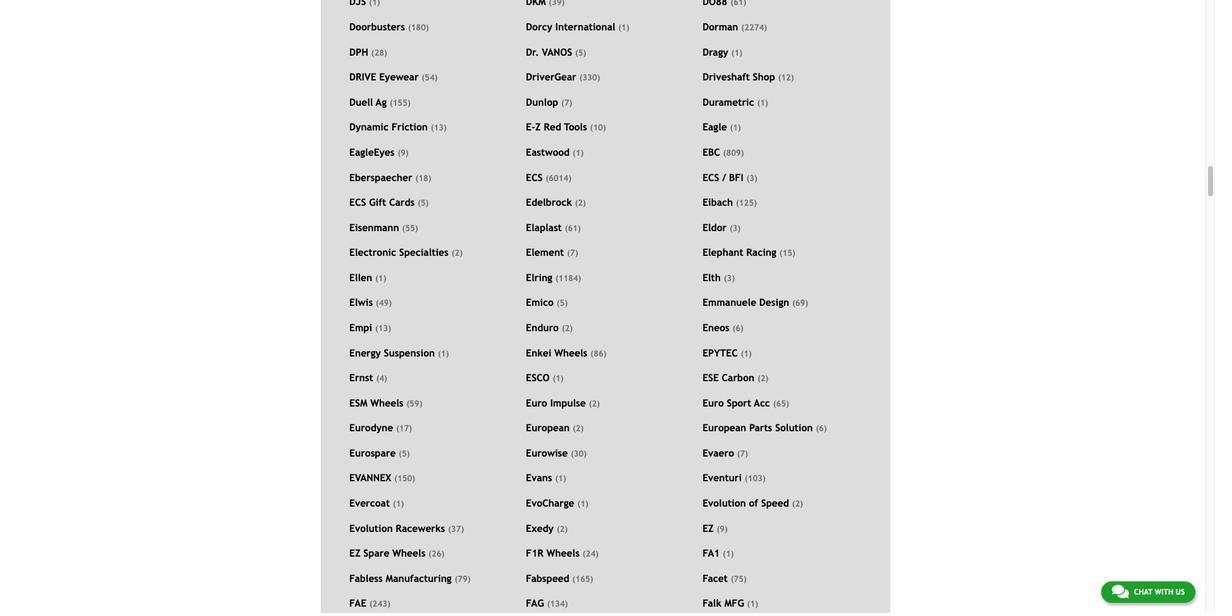 Task type: describe. For each thing, give the bounding box(es) containing it.
(2274)
[[742, 23, 768, 32]]

exedy (2)
[[526, 522, 568, 534]]

evocharge (1)
[[526, 497, 589, 509]]

dunlop
[[526, 96, 559, 108]]

dorman
[[703, 21, 739, 32]]

(2) inside euro impulse (2)
[[589, 399, 600, 408]]

drive
[[350, 71, 377, 82]]

(26)
[[429, 549, 445, 559]]

dunlop (7)
[[526, 96, 573, 108]]

(9) for ez
[[717, 524, 728, 534]]

racing
[[747, 247, 777, 258]]

(1) for ellen
[[376, 273, 387, 283]]

(2) inside electronic specialties (2)
[[452, 248, 463, 258]]

speed
[[762, 497, 790, 509]]

(5) inside 'dr. vanos (5)'
[[576, 48, 587, 57]]

dorcy
[[526, 21, 553, 32]]

electronic specialties (2)
[[350, 247, 463, 258]]

ez spare wheels (26)
[[350, 547, 445, 559]]

racewerks
[[396, 522, 445, 534]]

wheels for esm
[[371, 397, 404, 408]]

solution
[[776, 422, 813, 433]]

eibach (125)
[[703, 196, 757, 208]]

esco (1)
[[526, 372, 564, 383]]

energy suspension (1)
[[350, 347, 449, 358]]

(1) for evocharge
[[578, 499, 589, 509]]

driveshaft shop (12)
[[703, 71, 795, 82]]

elwis
[[350, 297, 373, 308]]

of
[[749, 497, 759, 509]]

(809)
[[724, 148, 744, 158]]

(65)
[[774, 399, 790, 408]]

eberspaecher
[[350, 171, 413, 183]]

emico (5)
[[526, 297, 568, 308]]

(79)
[[455, 574, 471, 584]]

(1) for evercoat
[[393, 499, 404, 509]]

evolution for evolution of speed
[[703, 497, 747, 509]]

(15)
[[780, 248, 796, 258]]

(6) inside eneos (6)
[[733, 324, 744, 333]]

facet (75)
[[703, 572, 747, 584]]

(1) for esco
[[553, 374, 564, 383]]

european (2)
[[526, 422, 584, 433]]

duell ag (155)
[[350, 96, 411, 108]]

(37)
[[448, 524, 464, 534]]

(1) for eastwood
[[573, 148, 584, 158]]

elth (3)
[[703, 272, 735, 283]]

elring (1184)
[[526, 272, 582, 283]]

eastwood (1)
[[526, 146, 584, 158]]

(3) for eldor
[[730, 223, 741, 233]]

eagleeyes
[[350, 146, 395, 158]]

(1) inside "dorcy international (1)"
[[619, 23, 630, 32]]

(7) for evaero
[[738, 449, 749, 458]]

(330)
[[580, 73, 601, 82]]

evannex (150)
[[350, 472, 416, 483]]

with
[[1156, 588, 1174, 597]]

emico
[[526, 297, 554, 308]]

(1) for epytec
[[741, 349, 752, 358]]

(6) inside european parts solution (6)
[[816, 424, 828, 433]]

(6014)
[[546, 173, 572, 183]]

durametric (1)
[[703, 96, 769, 108]]

(12)
[[779, 73, 795, 82]]

eneos
[[703, 322, 730, 333]]

(3) inside ecs / bfi (3)
[[747, 173, 758, 183]]

international
[[556, 21, 616, 32]]

sport
[[727, 397, 752, 408]]

evans (1)
[[526, 472, 567, 483]]

(2) inside 'ese carbon (2)'
[[758, 374, 769, 383]]

wheels for f1r
[[547, 547, 580, 559]]

dorcy international (1)
[[526, 21, 630, 32]]

ecs for ecs
[[526, 171, 543, 183]]

euro for euro impulse
[[526, 397, 548, 408]]

(2) inside evolution of speed (2)
[[793, 499, 804, 509]]

dr.
[[526, 46, 539, 57]]

(5) inside 'ecs gift cards (5)'
[[418, 198, 429, 208]]

dynamic friction (13)
[[350, 121, 447, 133]]

eagle (1)
[[703, 121, 742, 133]]

chat
[[1135, 588, 1153, 597]]

enduro (2)
[[526, 322, 573, 333]]

(18)
[[416, 173, 432, 183]]

design
[[760, 297, 790, 308]]

(2) inside edelbrock (2)
[[575, 198, 586, 208]]

(155)
[[390, 98, 411, 108]]

(1) for dragy
[[732, 48, 743, 57]]

drive eyewear (54)
[[350, 71, 438, 82]]

drivergear
[[526, 71, 577, 82]]

manufacturing
[[386, 572, 452, 584]]

elring
[[526, 272, 553, 283]]

(55)
[[402, 223, 418, 233]]

evaero
[[703, 447, 735, 458]]

eastwood
[[526, 146, 570, 158]]

(1) inside falk mfg (1)
[[748, 599, 759, 609]]

elaplast (61)
[[526, 221, 581, 233]]

element
[[526, 247, 564, 258]]

us
[[1176, 588, 1186, 597]]

(103)
[[745, 474, 766, 483]]

dr. vanos (5)
[[526, 46, 587, 57]]

elephant racing (15)
[[703, 247, 796, 258]]

(59)
[[407, 399, 423, 408]]

(24)
[[583, 549, 599, 559]]

(7) for dunlop
[[562, 98, 573, 108]]

elephant
[[703, 247, 744, 258]]

evans
[[526, 472, 553, 483]]

dragy (1)
[[703, 46, 743, 57]]

doorbusters
[[350, 21, 405, 32]]

impulse
[[551, 397, 586, 408]]



Task type: vqa. For each thing, say whether or not it's contained in the screenshot.


Task type: locate. For each thing, give the bounding box(es) containing it.
1 vertical spatial (7)
[[567, 248, 579, 258]]

dph
[[350, 46, 369, 57]]

chat with us
[[1135, 588, 1186, 597]]

(3) right bfi at the right top of page
[[747, 173, 758, 183]]

eventuri
[[703, 472, 742, 483]]

(13) inside dynamic friction (13)
[[431, 123, 447, 133]]

0 vertical spatial (9)
[[398, 148, 409, 158]]

eventuri (103)
[[703, 472, 766, 483]]

(5) right the emico
[[557, 299, 568, 308]]

ez for ez spare wheels
[[350, 547, 361, 559]]

(1) up carbon
[[741, 349, 752, 358]]

european for european
[[526, 422, 570, 433]]

eberspaecher (18)
[[350, 171, 432, 183]]

ez left spare
[[350, 547, 361, 559]]

euro down esco at the left of page
[[526, 397, 548, 408]]

(2) inside enduro (2)
[[562, 324, 573, 333]]

1 horizontal spatial european
[[703, 422, 747, 433]]

(1) inside fa1 (1)
[[723, 549, 734, 559]]

falk mfg (1)
[[703, 597, 759, 609]]

0 vertical spatial (13)
[[431, 123, 447, 133]]

(1) for fa1
[[723, 549, 734, 559]]

ecs for ecs / bfi
[[703, 171, 720, 183]]

(9) inside the eagleeyes (9)
[[398, 148, 409, 158]]

(1) right fa1
[[723, 549, 734, 559]]

0 horizontal spatial (6)
[[733, 324, 744, 333]]

(7) for element
[[567, 248, 579, 258]]

gift
[[369, 196, 386, 208]]

(5) inside eurospare (5)
[[399, 449, 410, 458]]

(5) inside emico (5)
[[557, 299, 568, 308]]

(2) up (30)
[[573, 424, 584, 433]]

(3) right elth
[[724, 273, 735, 283]]

ez up fa1
[[703, 522, 714, 534]]

(1) inside "evercoat (1)"
[[393, 499, 404, 509]]

(54)
[[422, 73, 438, 82]]

chat with us link
[[1102, 581, 1196, 603]]

wheels up fabless manufacturing (79)
[[393, 547, 426, 559]]

ecs (6014)
[[526, 171, 572, 183]]

elaplast
[[526, 221, 562, 233]]

epytec
[[703, 347, 738, 358]]

ecs for ecs gift cards
[[350, 196, 366, 208]]

(1) right esco at the left of page
[[553, 374, 564, 383]]

evolution down evercoat
[[350, 522, 393, 534]]

(1) up evolution racewerks (37)
[[393, 499, 404, 509]]

(1) right mfg
[[748, 599, 759, 609]]

ese
[[703, 372, 719, 383]]

1 vertical spatial (13)
[[375, 324, 391, 333]]

(1) inside durametric (1)
[[758, 98, 769, 108]]

2 horizontal spatial ecs
[[703, 171, 720, 183]]

esm wheels (59)
[[350, 397, 423, 408]]

(28)
[[371, 48, 387, 57]]

red
[[544, 121, 562, 133]]

bfi
[[730, 171, 744, 183]]

european
[[526, 422, 570, 433], [703, 422, 747, 433]]

parts
[[750, 422, 773, 433]]

(2) inside european (2)
[[573, 424, 584, 433]]

fabspeed
[[526, 572, 570, 584]]

ernst (4)
[[350, 372, 388, 383]]

(3) inside elth (3)
[[724, 273, 735, 283]]

wheels for enkei
[[555, 347, 588, 358]]

evolution for evolution racewerks
[[350, 522, 393, 534]]

(243)
[[370, 599, 391, 609]]

vanos
[[542, 46, 573, 57]]

1 european from the left
[[526, 422, 570, 433]]

1 horizontal spatial evolution
[[703, 497, 747, 509]]

(3) right eldor
[[730, 223, 741, 233]]

specialties
[[399, 247, 449, 258]]

evercoat
[[350, 497, 390, 509]]

(1) right international
[[619, 23, 630, 32]]

spare
[[364, 547, 390, 559]]

1 euro from the left
[[526, 397, 548, 408]]

(180)
[[408, 23, 429, 32]]

tools
[[564, 121, 587, 133]]

e-z red tools (10)
[[526, 121, 606, 133]]

(1) inside dragy (1)
[[732, 48, 743, 57]]

(13) right the friction
[[431, 123, 447, 133]]

(2) inside exedy (2)
[[557, 524, 568, 534]]

ez for ez
[[703, 522, 714, 534]]

shop
[[753, 71, 776, 82]]

eisenmann (55)
[[350, 221, 418, 233]]

(13) inside empi (13)
[[375, 324, 391, 333]]

(6)
[[733, 324, 744, 333], [816, 424, 828, 433]]

1 vertical spatial ez
[[350, 547, 361, 559]]

(1) right 'dragy'
[[732, 48, 743, 57]]

1 horizontal spatial euro
[[703, 397, 724, 408]]

(1) for eagle
[[730, 123, 742, 133]]

eurowise
[[526, 447, 568, 458]]

(3) for elth
[[724, 273, 735, 283]]

1 horizontal spatial (13)
[[431, 123, 447, 133]]

0 horizontal spatial euro
[[526, 397, 548, 408]]

(75)
[[731, 574, 747, 584]]

eurowise (30)
[[526, 447, 587, 458]]

(1) inside ellen (1)
[[376, 273, 387, 283]]

ese carbon (2)
[[703, 372, 769, 383]]

0 vertical spatial (7)
[[562, 98, 573, 108]]

eisenmann
[[350, 221, 399, 233]]

0 horizontal spatial ez
[[350, 547, 361, 559]]

wheels up fabspeed (165)
[[547, 547, 580, 559]]

ernst
[[350, 372, 373, 383]]

eurospare (5)
[[350, 447, 410, 458]]

(9) up fa1 (1)
[[717, 524, 728, 534]]

(165)
[[573, 574, 594, 584]]

(1) down tools
[[573, 148, 584, 158]]

(1) inside eastwood (1)
[[573, 148, 584, 158]]

(7) up "e-z red tools (10)"
[[562, 98, 573, 108]]

(2) up (61)
[[575, 198, 586, 208]]

ecs left (6014)
[[526, 171, 543, 183]]

(2) right impulse
[[589, 399, 600, 408]]

emmanuele
[[703, 297, 757, 308]]

friction
[[392, 121, 428, 133]]

(1) inside energy suspension (1)
[[438, 349, 449, 358]]

ecs left /
[[703, 171, 720, 183]]

(1) right suspension
[[438, 349, 449, 358]]

(2) right exedy
[[557, 524, 568, 534]]

(9) down dynamic friction (13) on the top left of page
[[398, 148, 409, 158]]

0 horizontal spatial european
[[526, 422, 570, 433]]

(1) for durametric
[[758, 98, 769, 108]]

facet
[[703, 572, 728, 584]]

duell
[[350, 96, 373, 108]]

ecs gift cards (5)
[[350, 196, 429, 208]]

carbon
[[722, 372, 755, 383]]

driveshaft
[[703, 71, 750, 82]]

(9) for eagleeyes
[[398, 148, 409, 158]]

(1) down shop at right top
[[758, 98, 769, 108]]

(69)
[[793, 299, 809, 308]]

exedy
[[526, 522, 554, 534]]

f1r
[[526, 547, 544, 559]]

0 horizontal spatial evolution
[[350, 522, 393, 534]]

ellen (1)
[[350, 272, 387, 283]]

1 horizontal spatial ecs
[[526, 171, 543, 183]]

1 vertical spatial (3)
[[730, 223, 741, 233]]

(6) right eneos on the bottom
[[733, 324, 744, 333]]

2 vertical spatial (3)
[[724, 273, 735, 283]]

0 vertical spatial evolution
[[703, 497, 747, 509]]

ez
[[703, 522, 714, 534], [350, 547, 361, 559]]

(2) up enkei wheels (86)
[[562, 324, 573, 333]]

(7) inside dunlop (7)
[[562, 98, 573, 108]]

(5) right vanos in the top of the page
[[576, 48, 587, 57]]

1 horizontal spatial ez
[[703, 522, 714, 534]]

european up evaero (7)
[[703, 422, 747, 433]]

(1) inside eagle (1)
[[730, 123, 742, 133]]

0 vertical spatial (6)
[[733, 324, 744, 333]]

(9)
[[398, 148, 409, 158], [717, 524, 728, 534]]

durametric
[[703, 96, 755, 108]]

wheels left '(86)'
[[555, 347, 588, 358]]

ez (9)
[[703, 522, 728, 534]]

1 vertical spatial evolution
[[350, 522, 393, 534]]

dynamic
[[350, 121, 389, 133]]

(2) right speed on the bottom of the page
[[793, 499, 804, 509]]

(9) inside ez (9)
[[717, 524, 728, 534]]

(1) inside epytec (1)
[[741, 349, 752, 358]]

evannex
[[350, 472, 392, 483]]

edelbrock (2)
[[526, 196, 586, 208]]

element (7)
[[526, 247, 579, 258]]

1 vertical spatial (6)
[[816, 424, 828, 433]]

european for european parts solution
[[703, 422, 747, 433]]

1 horizontal spatial (6)
[[816, 424, 828, 433]]

(1) inside esco (1)
[[553, 374, 564, 383]]

1 horizontal spatial (9)
[[717, 524, 728, 534]]

(7) down (61)
[[567, 248, 579, 258]]

(30)
[[571, 449, 587, 458]]

wheels down (4)
[[371, 397, 404, 408]]

0 horizontal spatial (13)
[[375, 324, 391, 333]]

(1) for evans
[[555, 474, 567, 483]]

2 european from the left
[[703, 422, 747, 433]]

euro for euro sport acc
[[703, 397, 724, 408]]

eagle
[[703, 121, 727, 133]]

eldor
[[703, 221, 727, 233]]

0 horizontal spatial (9)
[[398, 148, 409, 158]]

(86)
[[591, 349, 607, 358]]

(2) up acc
[[758, 374, 769, 383]]

evolution down eventuri
[[703, 497, 747, 509]]

enkei wheels (86)
[[526, 347, 607, 358]]

(1) inside evans (1)
[[555, 474, 567, 483]]

(7) inside evaero (7)
[[738, 449, 749, 458]]

ag
[[376, 96, 387, 108]]

ecs left gift
[[350, 196, 366, 208]]

(1) right evans
[[555, 474, 567, 483]]

energy
[[350, 347, 381, 358]]

eagleeyes (9)
[[350, 146, 409, 158]]

comments image
[[1113, 584, 1130, 599]]

edelbrock
[[526, 196, 572, 208]]

(3) inside eldor (3)
[[730, 223, 741, 233]]

enkei
[[526, 347, 552, 358]]

0 vertical spatial ez
[[703, 522, 714, 534]]

euro down ese
[[703, 397, 724, 408]]

(1) right eagle
[[730, 123, 742, 133]]

0 horizontal spatial ecs
[[350, 196, 366, 208]]

0 vertical spatial (3)
[[747, 173, 758, 183]]

(5) down (17)
[[399, 449, 410, 458]]

(7) right evaero
[[738, 449, 749, 458]]

2 euro from the left
[[703, 397, 724, 408]]

(2) right specialties
[[452, 248, 463, 258]]

(13) right empi
[[375, 324, 391, 333]]

fabspeed (165)
[[526, 572, 594, 584]]

fabless
[[350, 572, 383, 584]]

1 vertical spatial (9)
[[717, 524, 728, 534]]

falk
[[703, 597, 722, 609]]

(1) right evocharge
[[578, 499, 589, 509]]

(5) right the cards
[[418, 198, 429, 208]]

evaero (7)
[[703, 447, 749, 458]]

evolution of speed (2)
[[703, 497, 804, 509]]

2 vertical spatial (7)
[[738, 449, 749, 458]]

(1)
[[619, 23, 630, 32], [732, 48, 743, 57], [758, 98, 769, 108], [730, 123, 742, 133], [573, 148, 584, 158], [376, 273, 387, 283], [438, 349, 449, 358], [741, 349, 752, 358], [553, 374, 564, 383], [555, 474, 567, 483], [393, 499, 404, 509], [578, 499, 589, 509], [723, 549, 734, 559], [748, 599, 759, 609]]

european up eurowise
[[526, 422, 570, 433]]

doorbusters (180)
[[350, 21, 429, 32]]

(1) right ellen
[[376, 273, 387, 283]]

(7) inside element (7)
[[567, 248, 579, 258]]

(1) inside evocharge (1)
[[578, 499, 589, 509]]

(6) right the solution
[[816, 424, 828, 433]]



